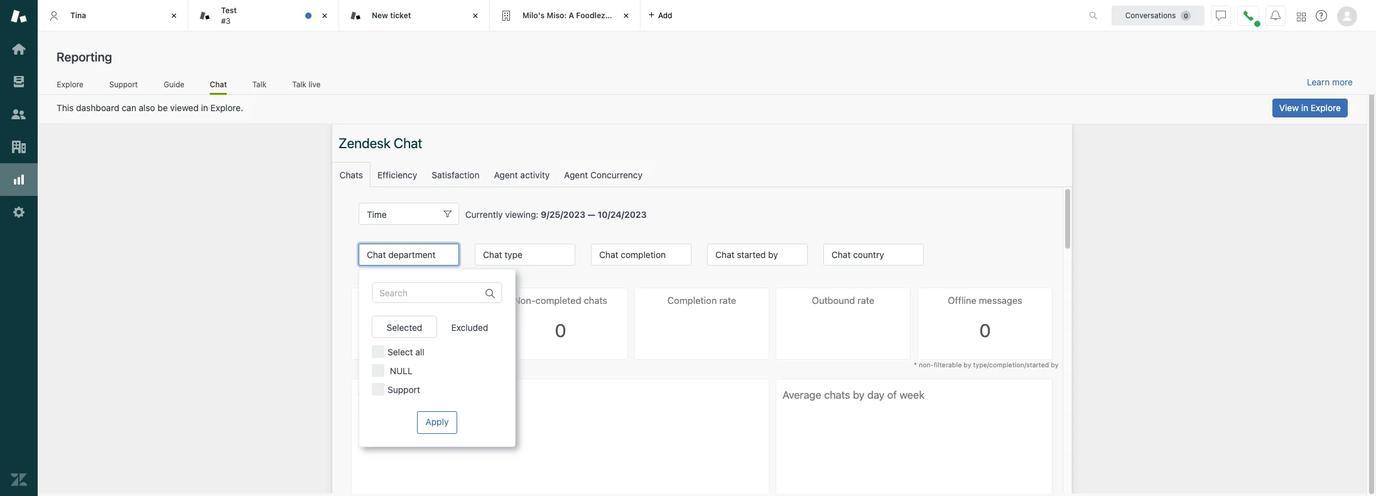 Task type: locate. For each thing, give the bounding box(es) containing it.
close image left milo's
[[469, 9, 482, 22]]

talk
[[252, 80, 266, 89], [292, 80, 306, 89]]

explore inside button
[[1311, 102, 1341, 113]]

this dashboard can also be viewed in explore.
[[57, 102, 243, 113]]

support
[[109, 80, 138, 89]]

miso:
[[547, 11, 567, 20]]

explore up this
[[57, 80, 83, 89]]

close image for milo's miso: a foodlez subsidiary
[[620, 9, 632, 22]]

guide link
[[163, 80, 185, 93]]

tab containing test
[[188, 0, 339, 31]]

zendesk image
[[11, 472, 27, 488]]

guide
[[164, 80, 184, 89]]

view in explore button
[[1272, 99, 1348, 117]]

talk right chat
[[252, 80, 266, 89]]

in
[[201, 102, 208, 113], [1301, 102, 1308, 113]]

0 horizontal spatial close image
[[168, 9, 180, 22]]

1 horizontal spatial in
[[1301, 102, 1308, 113]]

talk live
[[292, 80, 321, 89]]

tab
[[188, 0, 339, 31]]

explore down learn more link
[[1311, 102, 1341, 113]]

0 horizontal spatial in
[[201, 102, 208, 113]]

2 talk from the left
[[292, 80, 306, 89]]

1 talk from the left
[[252, 80, 266, 89]]

chat
[[210, 80, 227, 89]]

this
[[57, 102, 74, 113]]

1 horizontal spatial close image
[[620, 9, 632, 22]]

add button
[[641, 0, 680, 31]]

1 horizontal spatial talk
[[292, 80, 306, 89]]

subsidiary
[[607, 11, 647, 20]]

explore
[[57, 80, 83, 89], [1311, 102, 1341, 113]]

close image inside the new ticket tab
[[469, 9, 482, 22]]

zendesk support image
[[11, 8, 27, 24]]

tina tab
[[38, 0, 188, 31]]

close image left add popup button
[[620, 9, 632, 22]]

milo's miso: a foodlez subsidiary
[[523, 11, 647, 20]]

0 horizontal spatial close image
[[469, 9, 482, 22]]

admin image
[[11, 204, 27, 220]]

1 close image from the left
[[168, 9, 180, 22]]

2 close image from the left
[[318, 9, 331, 22]]

1 close image from the left
[[469, 9, 482, 22]]

talk for talk
[[252, 80, 266, 89]]

0 vertical spatial explore
[[57, 80, 83, 89]]

add
[[658, 10, 672, 20]]

in right viewed
[[201, 102, 208, 113]]

tabs tab list
[[38, 0, 1076, 31]]

in right view
[[1301, 102, 1308, 113]]

talk left live
[[292, 80, 306, 89]]

close image
[[469, 9, 482, 22], [620, 9, 632, 22]]

close image
[[168, 9, 180, 22], [318, 9, 331, 22]]

2 close image from the left
[[620, 9, 632, 22]]

new ticket
[[372, 11, 411, 20]]

a
[[569, 11, 574, 20]]

1 horizontal spatial explore
[[1311, 102, 1341, 113]]

1 horizontal spatial close image
[[318, 9, 331, 22]]

0 horizontal spatial talk
[[252, 80, 266, 89]]

close image left #3
[[168, 9, 180, 22]]

close image inside tab
[[318, 9, 331, 22]]

viewed
[[170, 102, 199, 113]]

0 horizontal spatial explore
[[57, 80, 83, 89]]

talk for talk live
[[292, 80, 306, 89]]

close image inside "milo's miso: a foodlez subsidiary" tab
[[620, 9, 632, 22]]

organizations image
[[11, 139, 27, 155]]

milo's
[[523, 11, 545, 20]]

close image for new ticket
[[469, 9, 482, 22]]

close image left new
[[318, 9, 331, 22]]

1 vertical spatial explore
[[1311, 102, 1341, 113]]

2 in from the left
[[1301, 102, 1308, 113]]



Task type: describe. For each thing, give the bounding box(es) containing it.
test #3
[[221, 6, 237, 25]]

live
[[309, 80, 321, 89]]

new
[[372, 11, 388, 20]]

learn more link
[[1307, 77, 1353, 88]]

reporting
[[57, 50, 112, 64]]

customers image
[[11, 106, 27, 122]]

more
[[1332, 77, 1353, 87]]

main element
[[0, 0, 38, 496]]

conversations
[[1125, 10, 1176, 20]]

get started image
[[11, 41, 27, 57]]

milo's miso: a foodlez subsidiary tab
[[490, 0, 647, 31]]

support link
[[109, 80, 138, 93]]

explore link
[[57, 80, 84, 93]]

test
[[221, 6, 237, 15]]

close image inside the tina tab
[[168, 9, 180, 22]]

#3
[[221, 16, 231, 25]]

view
[[1279, 102, 1299, 113]]

chat link
[[210, 80, 227, 95]]

button displays agent's chat status as invisible. image
[[1216, 10, 1226, 20]]

can
[[122, 102, 136, 113]]

talk link
[[252, 80, 267, 93]]

get help image
[[1316, 10, 1327, 21]]

learn
[[1307, 77, 1330, 87]]

conversations button
[[1112, 5, 1205, 25]]

dashboard
[[76, 102, 119, 113]]

1 in from the left
[[201, 102, 208, 113]]

view in explore
[[1279, 102, 1341, 113]]

notifications image
[[1271, 10, 1281, 20]]

foodlez
[[576, 11, 605, 20]]

learn more
[[1307, 77, 1353, 87]]

views image
[[11, 73, 27, 90]]

in inside button
[[1301, 102, 1308, 113]]

ticket
[[390, 11, 411, 20]]

explore.
[[210, 102, 243, 113]]

be
[[158, 102, 168, 113]]

also
[[139, 102, 155, 113]]

tina
[[70, 11, 86, 20]]

new ticket tab
[[339, 0, 490, 31]]

talk live link
[[292, 80, 321, 93]]

zendesk products image
[[1297, 12, 1306, 21]]

reporting image
[[11, 171, 27, 188]]



Task type: vqa. For each thing, say whether or not it's contained in the screenshot.
the Talk inside the Talk live link
no



